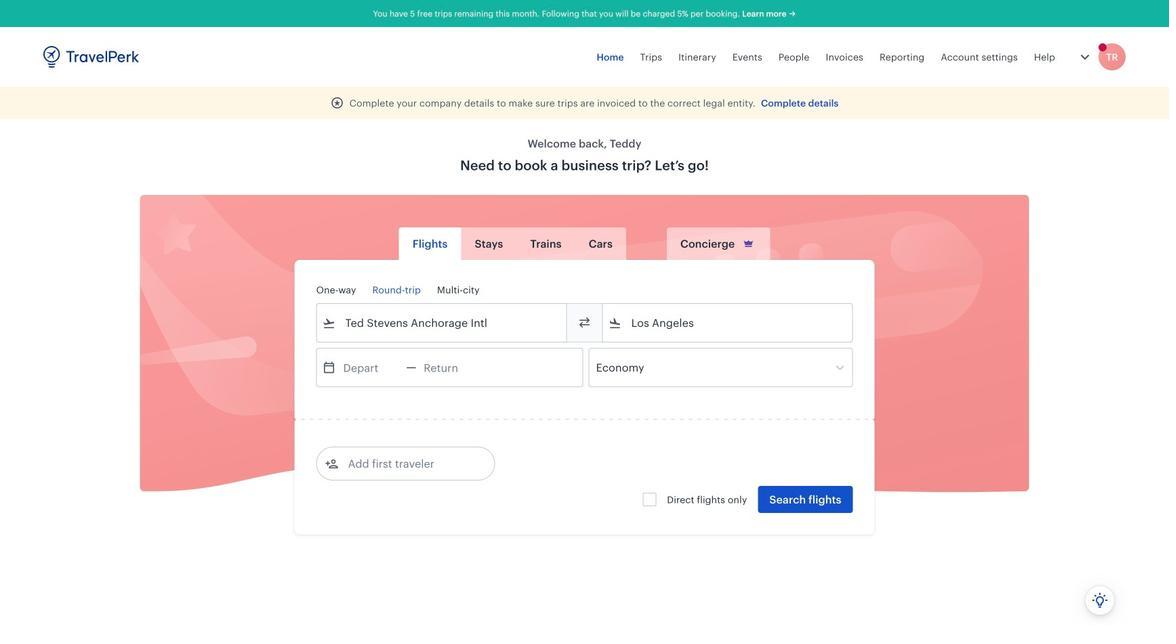 Task type: locate. For each thing, give the bounding box(es) containing it.
From search field
[[336, 312, 549, 334]]



Task type: vqa. For each thing, say whether or not it's contained in the screenshot.
Depart TEXT FIELD
yes



Task type: describe. For each thing, give the bounding box(es) containing it.
Depart text field
[[336, 349, 406, 387]]

To search field
[[622, 312, 835, 334]]

Add first traveler search field
[[339, 453, 480, 475]]

Return text field
[[416, 349, 487, 387]]



